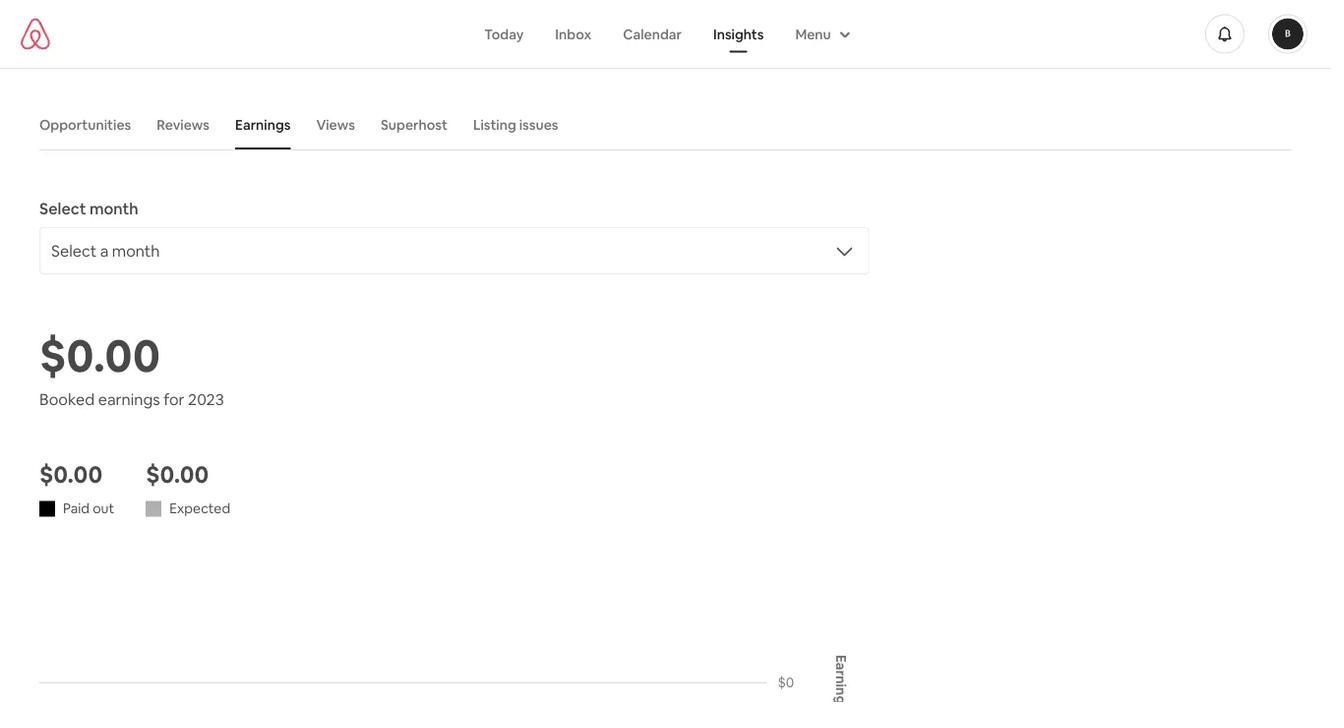 Task type: vqa. For each thing, say whether or not it's contained in the screenshot.
You won't be charged yet
no



Task type: locate. For each thing, give the bounding box(es) containing it.
main navigation menu image
[[1273, 18, 1304, 50]]

views
[[316, 116, 355, 134]]

$0.00
[[39, 326, 161, 385], [39, 459, 103, 490], [146, 459, 209, 490]]

inbox link
[[540, 15, 607, 53]]

$0.00 for expected
[[146, 459, 209, 490]]

tab list
[[30, 100, 1292, 150]]

2023
[[188, 389, 224, 409]]

$0.00 up 'expected'
[[146, 459, 209, 490]]

$0.00 for paid out
[[39, 459, 103, 490]]

issues
[[519, 116, 559, 134]]

$0.00 booked earnings for 2023
[[39, 326, 224, 409]]

$0.00 up the earnings
[[39, 326, 161, 385]]

listing issues button
[[463, 106, 568, 144]]

superhost
[[381, 116, 448, 134]]

earnings button
[[225, 106, 301, 144]]

today
[[484, 25, 524, 43]]

earnings image
[[39, 543, 869, 703], [39, 551, 850, 703]]

earnings
[[235, 116, 291, 134]]

$0.00 up paid
[[39, 459, 103, 490]]

calendar link
[[607, 15, 698, 53]]

2 earnings image from the top
[[39, 551, 850, 703]]

menu
[[796, 25, 831, 43]]

paid out
[[63, 500, 114, 518]]

calendar
[[623, 25, 682, 43]]

insights
[[714, 25, 764, 43]]

inbox
[[555, 25, 592, 43]]

tab list containing opportunities
[[30, 100, 1292, 150]]



Task type: describe. For each thing, give the bounding box(es) containing it.
month
[[89, 198, 139, 218]]

menu button
[[780, 15, 863, 53]]

earnings
[[98, 389, 160, 409]]

$0.00 inside $0.00 booked earnings for 2023
[[39, 326, 161, 385]]

insights link
[[698, 15, 780, 53]]

listing
[[473, 116, 516, 134]]

listing issues
[[473, 116, 559, 134]]

opportunities
[[39, 116, 131, 134]]

reviews button
[[147, 106, 220, 144]]

superhost button
[[371, 106, 458, 144]]

booked
[[39, 389, 95, 409]]

select
[[39, 198, 86, 218]]

out
[[93, 500, 114, 518]]

select month
[[39, 198, 139, 218]]

views button
[[306, 106, 365, 144]]

opportunities button
[[30, 106, 141, 144]]

1 earnings image from the top
[[39, 543, 869, 703]]

paid
[[63, 500, 90, 518]]

reviews
[[157, 116, 210, 134]]

today link
[[469, 15, 540, 53]]

expected
[[169, 500, 230, 518]]

for
[[164, 389, 185, 409]]



